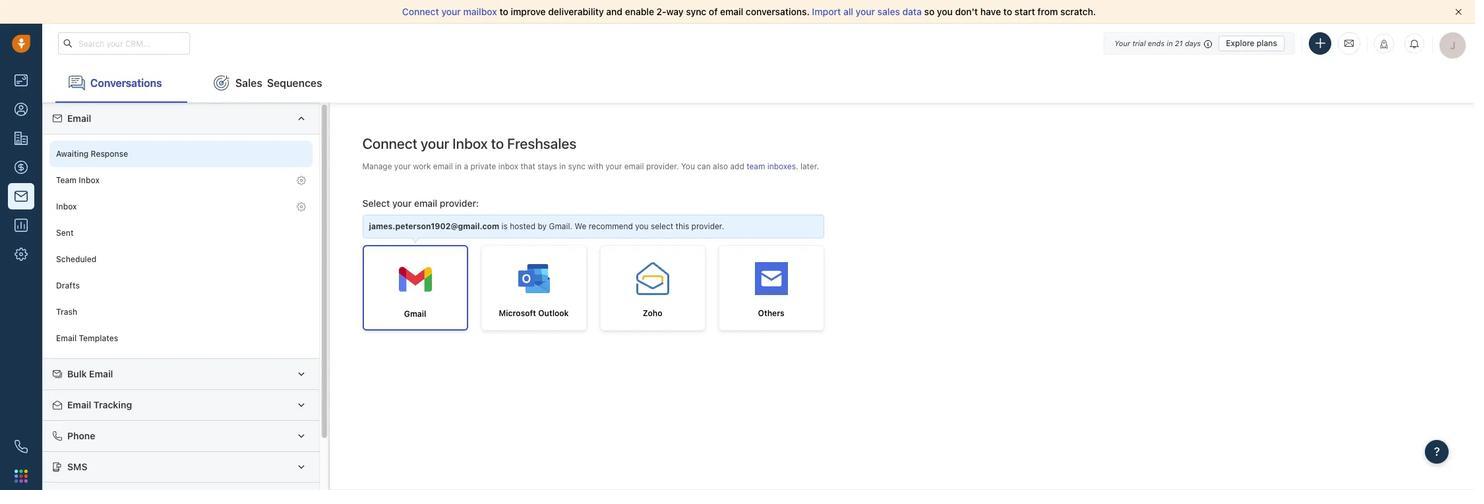 Task type: vqa. For each thing, say whether or not it's contained in the screenshot.
leftmost the your
no



Task type: locate. For each thing, give the bounding box(es) containing it.
Search your CRM... text field
[[58, 32, 190, 55]]

templates
[[79, 334, 118, 344]]

inbox right team
[[79, 176, 100, 186]]

your left work
[[394, 161, 411, 171]]

0 vertical spatial provider.
[[647, 161, 679, 171]]

select
[[651, 222, 674, 232]]

your right 'all'
[[856, 6, 876, 17]]

phone image
[[15, 441, 28, 454]]

0 vertical spatial sync
[[686, 6, 707, 17]]

you
[[681, 161, 695, 171]]

mailbox
[[463, 6, 497, 17]]

trial
[[1133, 39, 1146, 47]]

provider. left you
[[647, 161, 679, 171]]

tracking
[[94, 400, 132, 411]]

0 vertical spatial connect
[[402, 6, 439, 17]]

your right "select"
[[393, 198, 412, 209]]

tab list containing conversations
[[42, 63, 1476, 103]]

connect for connect your inbox to freshsales
[[363, 135, 418, 152]]

select your email provider:
[[363, 198, 479, 209]]

connect up manage
[[363, 135, 418, 152]]

in left 21
[[1167, 39, 1173, 47]]

email right of
[[720, 6, 744, 17]]

gmail link
[[363, 246, 468, 331]]

is
[[502, 222, 508, 232]]

microsoft
[[499, 309, 536, 319]]

you
[[937, 6, 953, 17], [635, 222, 649, 232]]

email templates link
[[49, 326, 312, 352]]

explore plans link
[[1219, 35, 1285, 51]]

your for manage your work email in a private inbox that stays in sync with your email provider. you can also add team inboxes. later.
[[394, 161, 411, 171]]

email tracking
[[67, 400, 132, 411]]

connect your mailbox link
[[402, 6, 500, 17]]

1 vertical spatial sync
[[568, 161, 586, 171]]

team inboxes. link
[[747, 161, 801, 171]]

connect for connect your mailbox to improve deliverability and enable 2-way sync of email conversations. import all your sales data so you don't have to start from scratch.
[[402, 6, 439, 17]]

in
[[1167, 39, 1173, 47], [455, 161, 462, 171], [560, 161, 566, 171]]

sales sequences link
[[201, 63, 336, 103]]

your
[[1115, 39, 1131, 47]]

response
[[91, 149, 128, 159]]

1 vertical spatial you
[[635, 222, 649, 232]]

explore plans
[[1227, 38, 1278, 48]]

add
[[731, 161, 745, 171]]

0 horizontal spatial provider.
[[647, 161, 679, 171]]

email up phone
[[67, 400, 91, 411]]

inbox down team
[[56, 202, 77, 212]]

sent
[[56, 229, 74, 238]]

in left "a"
[[455, 161, 462, 171]]

a
[[464, 161, 468, 171]]

email for email
[[67, 113, 91, 124]]

scheduled
[[56, 255, 97, 265]]

2 horizontal spatial inbox
[[453, 135, 488, 152]]

improve
[[511, 6, 546, 17]]

email
[[67, 113, 91, 124], [56, 334, 77, 344], [89, 369, 113, 380], [67, 400, 91, 411]]

select
[[363, 198, 390, 209]]

sales
[[236, 77, 262, 89]]

start
[[1015, 6, 1036, 17]]

email up awaiting
[[67, 113, 91, 124]]

1 vertical spatial inbox
[[79, 176, 100, 186]]

sync left of
[[686, 6, 707, 17]]

1 vertical spatial provider.
[[692, 222, 725, 232]]

gmail.
[[549, 222, 573, 232]]

2 vertical spatial inbox
[[56, 202, 77, 212]]

manage
[[363, 161, 392, 171]]

1 horizontal spatial in
[[560, 161, 566, 171]]

others
[[758, 309, 785, 319]]

conversations.
[[746, 6, 810, 17]]

james.peterson1902@gmail.com is hosted by gmail. we recommend you select this provider.
[[369, 222, 725, 232]]

sms
[[67, 462, 87, 473]]

your up work
[[421, 135, 449, 152]]

team
[[56, 176, 77, 186]]

0 vertical spatial you
[[937, 6, 953, 17]]

to right 'mailbox'
[[500, 6, 509, 17]]

email
[[720, 6, 744, 17], [433, 161, 453, 171], [625, 161, 644, 171], [414, 198, 438, 209]]

tab list
[[42, 63, 1476, 103]]

0 vertical spatial inbox
[[453, 135, 488, 152]]

connect left 'mailbox'
[[402, 6, 439, 17]]

you right so
[[937, 6, 953, 17]]

sync left the "with"
[[568, 161, 586, 171]]

drafts link
[[49, 273, 312, 300]]

data
[[903, 6, 922, 17]]

2 horizontal spatial in
[[1167, 39, 1173, 47]]

sync
[[686, 6, 707, 17], [568, 161, 586, 171]]

you left "select"
[[635, 222, 649, 232]]

stays
[[538, 161, 557, 171]]

ends
[[1148, 39, 1165, 47]]

deliverability
[[548, 6, 604, 17]]

we
[[575, 222, 587, 232]]

hosted
[[510, 222, 536, 232]]

sales sequences
[[236, 77, 322, 89]]

email down trash
[[56, 334, 77, 344]]

trash link
[[49, 300, 312, 326]]

team inbox
[[56, 176, 100, 186]]

your left 'mailbox'
[[442, 6, 461, 17]]

days
[[1185, 39, 1202, 47]]

your right the "with"
[[606, 161, 622, 171]]

email right bulk
[[89, 369, 113, 380]]

by
[[538, 222, 547, 232]]

to
[[500, 6, 509, 17], [1004, 6, 1013, 17], [491, 135, 504, 152]]

inbox up "a"
[[453, 135, 488, 152]]

your for connect your mailbox to improve deliverability and enable 2-way sync of email conversations. import all your sales data so you don't have to start from scratch.
[[442, 6, 461, 17]]

james.peterson1902@gmail.com
[[369, 222, 500, 232]]

zoho link
[[600, 246, 706, 331]]

to up "inbox"
[[491, 135, 504, 152]]

in right "stays"
[[560, 161, 566, 171]]

don't
[[956, 6, 978, 17]]

your
[[442, 6, 461, 17], [856, 6, 876, 17], [421, 135, 449, 152], [394, 161, 411, 171], [606, 161, 622, 171], [393, 198, 412, 209]]

provider. right the this
[[692, 222, 725, 232]]

1 vertical spatial connect
[[363, 135, 418, 152]]



Task type: describe. For each thing, give the bounding box(es) containing it.
that
[[521, 161, 536, 171]]

zoho
[[643, 309, 663, 319]]

import all your sales data link
[[812, 6, 925, 17]]

microsoft outlook
[[499, 309, 569, 319]]

1 horizontal spatial sync
[[686, 6, 707, 17]]

inbox
[[499, 161, 519, 171]]

bulk email
[[67, 369, 113, 380]]

outlook
[[538, 309, 569, 319]]

drafts
[[56, 281, 80, 291]]

0 horizontal spatial inbox
[[56, 202, 77, 212]]

explore
[[1227, 38, 1255, 48]]

scheduled link
[[49, 247, 312, 273]]

to for freshsales
[[491, 135, 504, 152]]

team
[[747, 161, 766, 171]]

what's new image
[[1380, 40, 1389, 49]]

conversations link
[[55, 63, 187, 103]]

conversations
[[90, 77, 162, 89]]

also
[[713, 161, 728, 171]]

with
[[588, 161, 604, 171]]

connect your inbox to freshsales
[[363, 135, 577, 152]]

to for improve
[[500, 6, 509, 17]]

email for email templates
[[56, 334, 77, 344]]

work
[[413, 161, 431, 171]]

sales
[[878, 6, 900, 17]]

provider:
[[440, 198, 479, 209]]

later.
[[801, 161, 819, 171]]

recommend
[[589, 222, 633, 232]]

to left start
[[1004, 6, 1013, 17]]

email for email tracking
[[67, 400, 91, 411]]

email right work
[[433, 161, 453, 171]]

email right the "with"
[[625, 161, 644, 171]]

0 horizontal spatial in
[[455, 161, 462, 171]]

scratch.
[[1061, 6, 1097, 17]]

1 horizontal spatial inbox
[[79, 176, 100, 186]]

bulk
[[67, 369, 87, 380]]

1 horizontal spatial provider.
[[692, 222, 725, 232]]

close image
[[1456, 9, 1463, 15]]

inbox link
[[49, 194, 312, 220]]

freshsales
[[507, 135, 577, 152]]

0 horizontal spatial you
[[635, 222, 649, 232]]

0 horizontal spatial sync
[[568, 161, 586, 171]]

sent link
[[49, 220, 312, 247]]

freshworks switcher image
[[15, 470, 28, 483]]

trash
[[56, 308, 77, 318]]

enable
[[625, 6, 654, 17]]

your for connect your inbox to freshsales
[[421, 135, 449, 152]]

import
[[812, 6, 841, 17]]

your trial ends in 21 days
[[1115, 39, 1202, 47]]

2-
[[657, 6, 667, 17]]

this
[[676, 222, 690, 232]]

21
[[1176, 39, 1183, 47]]

can
[[698, 161, 711, 171]]

phone element
[[8, 434, 34, 461]]

your for select your email provider:
[[393, 198, 412, 209]]

plans
[[1257, 38, 1278, 48]]

manage your work email in a private inbox that stays in sync with your email provider. you can also add team inboxes. later.
[[363, 161, 819, 171]]

way
[[667, 6, 684, 17]]

all
[[844, 6, 854, 17]]

so
[[925, 6, 935, 17]]

others link
[[719, 246, 824, 331]]

inboxes.
[[768, 161, 799, 171]]

email templates
[[56, 334, 118, 344]]

from
[[1038, 6, 1059, 17]]

awaiting response link
[[49, 141, 312, 168]]

awaiting
[[56, 149, 89, 159]]

microsoft outlook link
[[481, 246, 587, 331]]

have
[[981, 6, 1001, 17]]

send email image
[[1345, 38, 1354, 49]]

awaiting response
[[56, 149, 128, 159]]

team inbox link
[[49, 168, 312, 194]]

connect your mailbox to improve deliverability and enable 2-way sync of email conversations. import all your sales data so you don't have to start from scratch.
[[402, 6, 1097, 17]]

and
[[607, 6, 623, 17]]

phone
[[67, 431, 95, 442]]

email up james.peterson1902@gmail.com
[[414, 198, 438, 209]]

of
[[709, 6, 718, 17]]

private
[[471, 161, 496, 171]]

sequences
[[267, 77, 322, 89]]

gmail
[[404, 310, 426, 320]]

1 horizontal spatial you
[[937, 6, 953, 17]]



